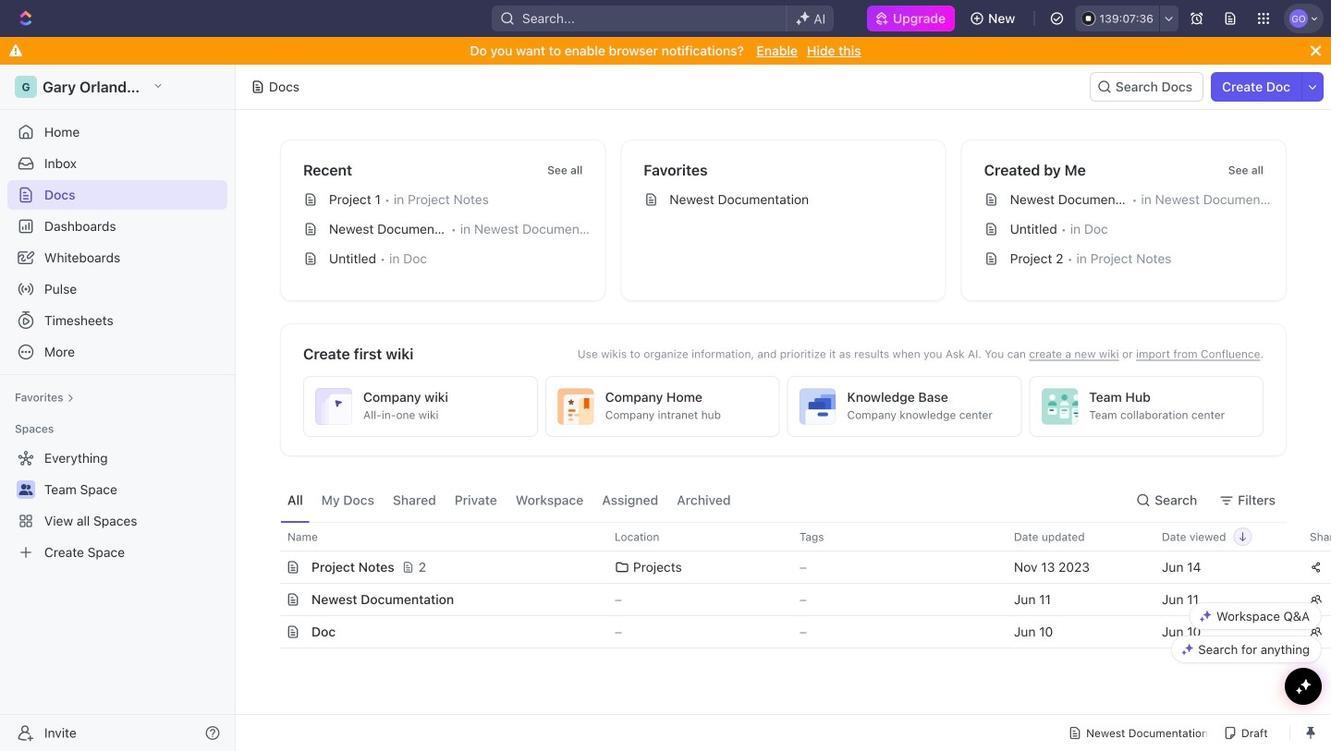 Task type: locate. For each thing, give the bounding box(es) containing it.
company home icon image
[[557, 388, 594, 425]]

table
[[260, 522, 1331, 649]]

tree inside sidebar navigation
[[7, 444, 227, 568]]

tree
[[7, 444, 227, 568]]

row
[[260, 522, 1331, 552], [260, 551, 1331, 584], [260, 583, 1331, 617], [260, 616, 1331, 649]]

tab list
[[280, 479, 738, 522]]

gary orlando's workspace, , element
[[15, 76, 37, 98]]

team hub icon image
[[1041, 388, 1078, 425]]

2 row from the top
[[260, 551, 1331, 584]]



Task type: describe. For each thing, give the bounding box(es) containing it.
knowledge base icon image
[[799, 388, 836, 425]]

3 row from the top
[[260, 583, 1331, 617]]

company wiki icon image
[[315, 388, 352, 425]]

sidebar navigation
[[0, 65, 239, 752]]

1 row from the top
[[260, 522, 1331, 552]]

4 row from the top
[[260, 616, 1331, 649]]

user group image
[[19, 484, 33, 496]]



Task type: vqa. For each thing, say whether or not it's contained in the screenshot.
TREE
yes



